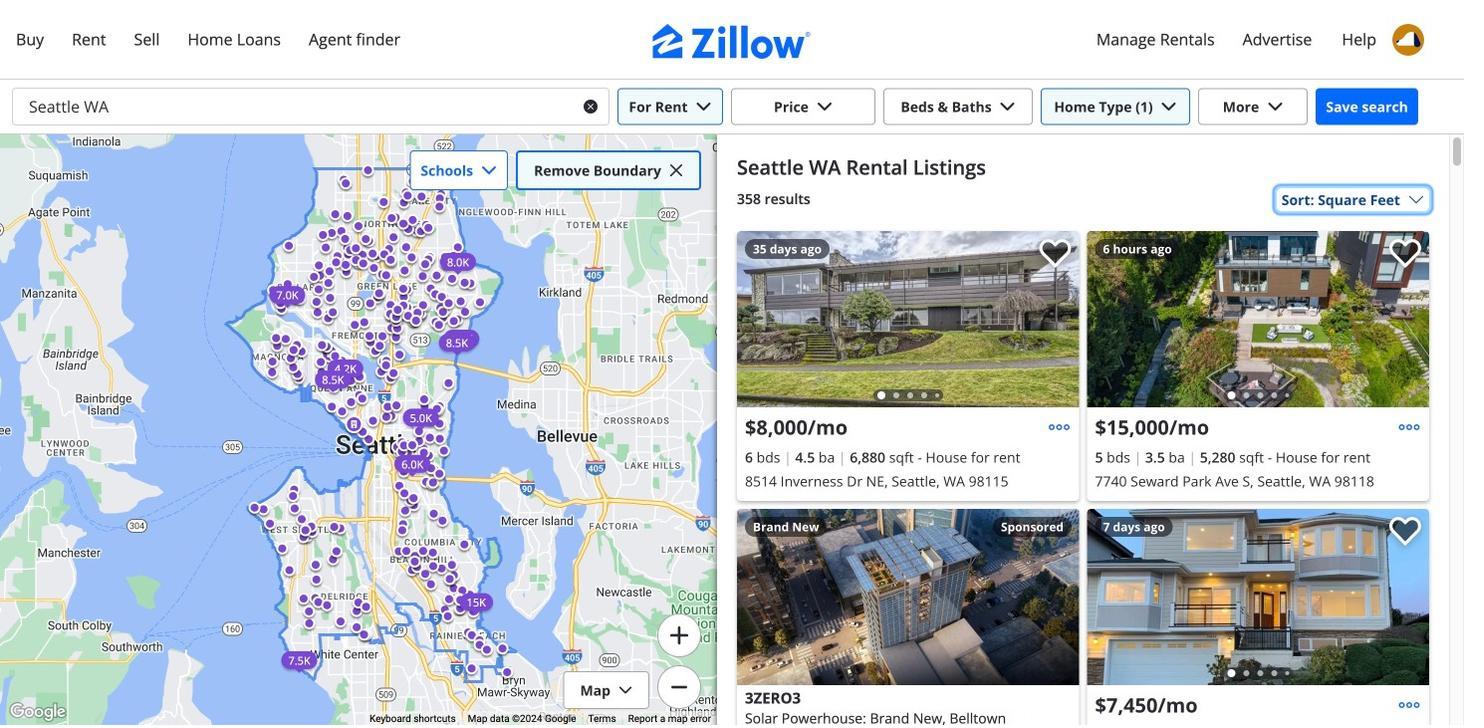 Task type: describe. For each thing, give the bounding box(es) containing it.
map region
[[0, 134, 717, 725]]

10824 44th ave sw, seattle, wa 98146 image
[[1087, 509, 1429, 685]]

1 property images, use arrow keys to navigate, image 1 of 33 group from the left
[[737, 231, 1079, 412]]

google image
[[5, 699, 71, 725]]

Address, neighborhood, city, ZIP text field
[[13, 89, 568, 124]]

8514 inverness dr ne, seattle, wa 98115 image
[[737, 231, 1079, 407]]



Task type: locate. For each thing, give the bounding box(es) containing it.
main content
[[717, 134, 1449, 725]]

main navigation
[[0, 0, 1464, 80]]

2 property images, use arrow keys to navigate, image 1 of 33 group from the left
[[1087, 231, 1429, 412]]

1 horizontal spatial property images, use arrow keys to navigate, image 1 of 33 group
[[1087, 231, 1429, 412]]

zillow logo image
[[652, 24, 812, 59]]

filters element
[[0, 80, 1464, 134]]

property images, use arrow keys to navigate, image 1 of 45 group
[[1087, 509, 1429, 690]]

0 horizontal spatial property images, use arrow keys to navigate, image 1 of 33 group
[[737, 231, 1079, 412]]

property images, use arrow keys to navigate, image 1 of 33 group
[[737, 231, 1079, 412], [1087, 231, 1429, 412]]

your profile default icon image
[[1392, 24, 1424, 56]]

7740 seward park ave s, seattle, wa 98118 image
[[1087, 231, 1429, 407]]

advertisement element
[[737, 509, 1079, 725]]



Task type: vqa. For each thing, say whether or not it's contained in the screenshot.
7740 Seward Park Ave S, Seattle, WA 98118 image
yes



